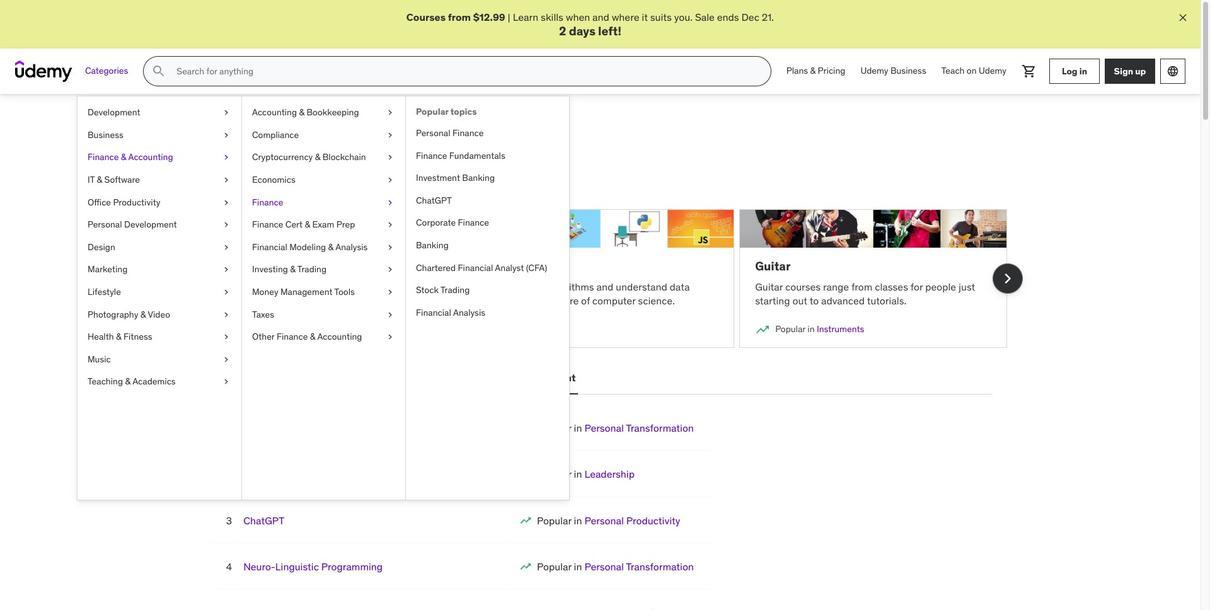 Task type: describe. For each thing, give the bounding box(es) containing it.
left!
[[599, 24, 622, 39]]

instruments
[[817, 324, 865, 335]]

personal finance
[[416, 127, 484, 139]]

financial modeling & analysis
[[252, 241, 368, 253]]

corporate finance link
[[406, 212, 570, 235]]

marketing
[[88, 264, 128, 275]]

financial for financial analysis
[[416, 307, 451, 318]]

(cfa)
[[526, 262, 548, 273]]

2 udemy from the left
[[979, 65, 1007, 77]]

music link
[[78, 349, 242, 371]]

health & fitness link
[[78, 326, 242, 349]]

machine learning
[[209, 259, 310, 274]]

choose a language image
[[1167, 65, 1180, 78]]

sale
[[695, 11, 715, 23]]

design link
[[78, 236, 242, 259]]

it
[[88, 174, 95, 185]]

in up popular in leadership
[[574, 422, 582, 435]]

skills inside courses from $12.99 | learn skills when and where it suits you. sale ends dec 21. 2 days left!
[[541, 11, 564, 23]]

popular in image for machine learning
[[209, 322, 224, 337]]

0 horizontal spatial accounting
[[128, 152, 173, 163]]

development for personal development button
[[512, 372, 576, 384]]

development for personal development link
[[124, 219, 177, 230]]

0 horizontal spatial banking
[[416, 240, 449, 251]]

cryptocurrency & blockchain
[[252, 152, 366, 163]]

1 vertical spatial skills
[[454, 161, 477, 173]]

pricing
[[818, 65, 846, 77]]

finance inside 'link'
[[277, 331, 308, 343]]

popular topics
[[416, 106, 477, 117]]

teach on udemy
[[942, 65, 1007, 77]]

existing
[[416, 161, 452, 173]]

21.
[[762, 11, 775, 23]]

1 transformation from the top
[[626, 422, 694, 435]]

submit search image
[[152, 64, 167, 79]]

teach
[[942, 65, 965, 77]]

neuro-
[[244, 561, 275, 573]]

financial analysis link
[[406, 302, 570, 324]]

just
[[959, 281, 976, 293]]

dec
[[742, 11, 760, 23]]

& for blockchain
[[315, 152, 321, 163]]

xsmall image for development
[[221, 107, 231, 119]]

sign
[[1115, 65, 1134, 77]]

trading inside 'link'
[[298, 264, 327, 275]]

xsmall image for money management tools
[[385, 286, 395, 299]]

& inside carousel element
[[292, 324, 297, 335]]

office productivity
[[88, 196, 160, 208]]

you.
[[675, 11, 693, 23]]

plans
[[787, 65, 809, 77]]

trending
[[289, 124, 355, 144]]

accounting & bookkeeping
[[252, 107, 359, 118]]

development inside development link
[[88, 107, 140, 118]]

personal inside finance element
[[416, 127, 451, 139]]

taxes link
[[242, 304, 406, 326]]

people
[[926, 281, 957, 293]]

ends
[[718, 11, 740, 23]]

1 horizontal spatial productivity
[[627, 514, 681, 527]]

next image
[[998, 269, 1018, 289]]

out
[[793, 295, 808, 307]]

analysis inside finance element
[[453, 307, 486, 318]]

learn for algorithms
[[482, 281, 508, 293]]

1 vertical spatial financial
[[458, 262, 493, 273]]

health
[[88, 331, 114, 343]]

investment banking
[[416, 172, 495, 184]]

economics
[[252, 174, 296, 185]]

in down the taxes on the left bottom of the page
[[262, 324, 269, 335]]

xsmall image for finance
[[385, 196, 395, 209]]

xsmall image for office productivity
[[221, 196, 231, 209]]

photography & video link
[[78, 304, 242, 326]]

xsmall image for economics
[[385, 174, 395, 186]]

neuro-linguistic programming
[[244, 561, 383, 573]]

carousel element
[[193, 194, 1023, 363]]

chartered financial analyst (cfa)
[[416, 262, 548, 273]]

up
[[1136, 65, 1147, 77]]

udemy business
[[861, 65, 927, 77]]

and inside courses from $12.99 | learn skills when and where it suits you. sale ends dec 21. 2 days left!
[[593, 11, 610, 23]]

computers
[[364, 281, 413, 293]]

0 vertical spatial business
[[891, 65, 927, 77]]

& for fitness
[[116, 331, 121, 343]]

& for software
[[97, 174, 102, 185]]

fundamentals
[[450, 150, 506, 161]]

how
[[415, 281, 434, 293]]

2 cell from the top
[[537, 468, 635, 481]]

1 vertical spatial and
[[257, 124, 286, 144]]

the
[[542, 295, 557, 307]]

& for video
[[140, 309, 146, 320]]

xsmall image for personal development
[[221, 219, 231, 231]]

& right cert
[[305, 219, 310, 230]]

it & software link
[[78, 169, 242, 191]]

udemy business link
[[854, 56, 934, 87]]

1 vertical spatial chatgpt link
[[244, 514, 285, 527]]

popular and trending topics
[[193, 124, 403, 144]]

stock
[[416, 285, 439, 296]]

xsmall image for teaching & academics
[[221, 376, 231, 388]]

chartered
[[416, 262, 456, 273]]

to right how
[[436, 281, 445, 293]]

development link
[[78, 102, 242, 124]]

photography
[[88, 309, 138, 320]]

popular in personal transformation for second cell from the bottom of the page
[[537, 561, 694, 573]]

1 cell from the top
[[537, 422, 694, 435]]

personal development for personal development button
[[467, 372, 576, 384]]

3
[[226, 514, 232, 527]]

compliance
[[252, 129, 299, 141]]

software
[[104, 174, 140, 185]]

xsmall image for other finance & accounting
[[385, 331, 395, 344]]

personal finance link
[[406, 122, 570, 145]]

xsmall image for design
[[221, 241, 231, 254]]

guitar for guitar courses range from classes for people just starting out to advanced tutorials.
[[756, 281, 783, 293]]

1 horizontal spatial chatgpt link
[[406, 190, 570, 212]]

in down popular in leadership
[[574, 514, 582, 527]]

2
[[559, 24, 567, 39]]

business link
[[78, 124, 242, 147]]

chatgpt inside finance element
[[416, 195, 452, 206]]

learn
[[209, 295, 232, 307]]

design
[[88, 241, 115, 253]]

investment banking link
[[406, 167, 570, 190]]

stock trading
[[416, 285, 470, 296]]

xsmall image for marketing
[[221, 264, 231, 276]]

and inside learn to build algorithms and understand data structures at the core of computer science.
[[597, 281, 614, 293]]

xsmall image for business
[[221, 129, 231, 142]]

5 cell from the top
[[537, 607, 694, 611]]

tools
[[335, 286, 355, 298]]

learn inside courses from $12.99 | learn skills when and where it suits you. sale ends dec 21. 2 days left!
[[513, 11, 539, 23]]

1 udemy from the left
[[861, 65, 889, 77]]

& for accounting
[[121, 152, 126, 163]]

algorithms
[[546, 281, 595, 293]]

& inside 'link'
[[310, 331, 316, 343]]

xsmall image for finance & accounting
[[221, 152, 231, 164]]

banking inside 'link'
[[462, 172, 495, 184]]

xsmall image for health & fitness
[[221, 331, 231, 344]]

learn to build algorithms and understand data structures at the core of computer science.
[[482, 281, 690, 307]]

finance link
[[242, 191, 406, 214]]

sign up
[[1115, 65, 1147, 77]]

money management tools link
[[242, 281, 406, 304]]

video
[[148, 309, 170, 320]]

investment
[[416, 172, 460, 184]]

it
[[642, 11, 648, 23]]

popular in data & analytics
[[229, 324, 335, 335]]

leadership
[[585, 468, 635, 481]]

categories button
[[78, 56, 136, 87]]

xsmall image for finance cert & exam prep
[[385, 219, 395, 231]]

build
[[522, 281, 544, 293]]

on
[[967, 65, 977, 77]]

close image
[[1177, 11, 1190, 24]]

personal development for personal development link
[[88, 219, 177, 230]]

suits
[[651, 11, 672, 23]]

& down finance cert & exam prep link
[[328, 241, 334, 253]]



Task type: locate. For each thing, give the bounding box(es) containing it.
0 horizontal spatial learn
[[193, 161, 219, 173]]

xsmall image inside the business link
[[221, 129, 231, 142]]

xsmall image for cryptocurrency & blockchain
[[385, 152, 395, 164]]

0 vertical spatial and
[[593, 11, 610, 23]]

popular in image
[[209, 322, 224, 337], [756, 322, 771, 337], [520, 514, 532, 527]]

something
[[221, 161, 269, 173]]

1 horizontal spatial accounting
[[252, 107, 297, 118]]

personal development inside button
[[467, 372, 576, 384]]

1 vertical spatial productivity
[[627, 514, 681, 527]]

xsmall image inside finance & accounting link
[[221, 152, 231, 164]]

personal inside button
[[467, 372, 509, 384]]

popular in personal transformation
[[537, 422, 694, 435], [537, 561, 694, 573]]

neuro-linguistic programming link
[[244, 561, 383, 573]]

0 vertical spatial chatgpt
[[416, 195, 452, 206]]

analytics
[[299, 324, 335, 335]]

starting
[[756, 295, 791, 307]]

popular up something
[[193, 124, 254, 144]]

1 horizontal spatial learn
[[482, 281, 508, 293]]

learn right |
[[513, 11, 539, 23]]

topics up improve
[[358, 124, 403, 144]]

popular in image
[[520, 561, 532, 573]]

business
[[891, 65, 927, 77], [88, 129, 123, 141]]

0 horizontal spatial chatgpt link
[[244, 514, 285, 527]]

0 horizontal spatial skills
[[454, 161, 477, 173]]

cell
[[537, 422, 694, 435], [537, 468, 635, 481], [537, 514, 681, 527], [537, 561, 694, 573], [537, 607, 694, 611]]

from up advanced
[[852, 281, 873, 293]]

business left teach
[[891, 65, 927, 77]]

2 vertical spatial and
[[597, 281, 614, 293]]

guitar inside "guitar courses range from classes for people just starting out to advanced tutorials."
[[756, 281, 783, 293]]

advanced
[[822, 295, 865, 307]]

use statistical probability to teach computers how to learn from data.
[[209, 281, 445, 307]]

xsmall image inside finance link
[[385, 196, 395, 209]]

1 horizontal spatial trading
[[441, 285, 470, 296]]

programming
[[322, 561, 383, 573]]

1 horizontal spatial udemy
[[979, 65, 1007, 77]]

1 popular in personal transformation from the top
[[537, 422, 694, 435]]

1 horizontal spatial from
[[448, 11, 471, 23]]

leadership link
[[585, 468, 635, 481]]

& right plans on the right top of the page
[[811, 65, 816, 77]]

from left $12.99
[[448, 11, 471, 23]]

2 transformation from the top
[[626, 561, 694, 573]]

2 personal transformation link from the top
[[585, 561, 694, 573]]

1 horizontal spatial business
[[891, 65, 927, 77]]

1 horizontal spatial topics
[[451, 106, 477, 117]]

1 vertical spatial personal development
[[467, 372, 576, 384]]

1 vertical spatial accounting
[[128, 152, 173, 163]]

statistical
[[229, 281, 273, 293]]

& for trading
[[290, 264, 296, 275]]

0 horizontal spatial business
[[88, 129, 123, 141]]

0 vertical spatial productivity
[[113, 196, 160, 208]]

0 vertical spatial trading
[[298, 264, 327, 275]]

2 horizontal spatial learn
[[513, 11, 539, 23]]

& for bookkeeping
[[299, 107, 305, 118]]

& up popular and trending topics
[[299, 107, 305, 118]]

popular right popular in image
[[537, 561, 572, 573]]

investing & trading
[[252, 264, 327, 275]]

data
[[271, 324, 289, 335]]

1 vertical spatial transformation
[[626, 561, 694, 573]]

algorithms
[[482, 259, 546, 274]]

2 vertical spatial learn
[[482, 281, 508, 293]]

1 guitar from the top
[[756, 259, 791, 274]]

chartered financial analyst (cfa) link
[[406, 257, 570, 279]]

academics
[[133, 376, 176, 387]]

popular in image down 'starting'
[[756, 322, 771, 337]]

popular in image down learn
[[209, 322, 224, 337]]

and up "left!"
[[593, 11, 610, 23]]

1 vertical spatial chatgpt
[[244, 514, 285, 527]]

personal development
[[88, 219, 177, 230], [467, 372, 576, 384]]

chatgpt link down "investment banking"
[[406, 190, 570, 212]]

to inside "guitar courses range from classes for people just starting out to advanced tutorials."
[[810, 295, 819, 307]]

xsmall image for lifestyle
[[221, 286, 231, 299]]

0 vertical spatial development
[[88, 107, 140, 118]]

personal
[[416, 127, 451, 139], [88, 219, 122, 230], [467, 372, 509, 384], [585, 422, 624, 435], [585, 514, 624, 527], [585, 561, 624, 573]]

xsmall image for accounting & bookkeeping
[[385, 107, 395, 119]]

xsmall image inside the lifestyle 'link'
[[221, 286, 231, 299]]

xsmall image inside teaching & academics link
[[221, 376, 231, 388]]

4 cell from the top
[[537, 561, 694, 573]]

learning
[[260, 259, 310, 274]]

machine
[[209, 259, 258, 274]]

xsmall image for music
[[221, 354, 231, 366]]

popular inside finance element
[[416, 106, 449, 117]]

from inside "guitar courses range from classes for people just starting out to advanced tutorials."
[[852, 281, 873, 293]]

xsmall image inside it & software link
[[221, 174, 231, 186]]

1 horizontal spatial financial
[[416, 307, 451, 318]]

accounting up 'compliance'
[[252, 107, 297, 118]]

0 vertical spatial topics
[[451, 106, 477, 117]]

& right "data"
[[292, 324, 297, 335]]

taxes
[[252, 309, 274, 320]]

linguistic
[[275, 561, 319, 573]]

popular up popular in leadership
[[537, 422, 572, 435]]

1 vertical spatial trading
[[441, 285, 470, 296]]

xsmall image inside the compliance link
[[385, 129, 395, 142]]

photography & video
[[88, 309, 170, 320]]

personal transformation link up the leadership link
[[585, 422, 694, 435]]

xsmall image inside economics link
[[385, 174, 395, 186]]

trading up probability on the left top
[[298, 264, 327, 275]]

categories
[[85, 65, 128, 77]]

1 vertical spatial guitar
[[756, 281, 783, 293]]

& right health
[[116, 331, 121, 343]]

structures
[[482, 295, 528, 307]]

xsmall image
[[385, 107, 395, 119], [221, 129, 231, 142], [385, 129, 395, 142], [221, 174, 231, 186], [385, 174, 395, 186], [221, 196, 231, 209], [385, 219, 395, 231], [385, 241, 395, 254], [385, 264, 395, 276], [221, 286, 231, 299], [385, 309, 395, 321], [221, 331, 231, 344], [221, 376, 231, 388]]

classes
[[876, 281, 909, 293]]

& right it
[[97, 174, 102, 185]]

popular in personal transformation down 'popular in personal productivity'
[[537, 561, 694, 573]]

xsmall image inside "other finance & accounting" 'link'
[[385, 331, 395, 344]]

banking
[[462, 172, 495, 184], [416, 240, 449, 251]]

& left video
[[140, 309, 146, 320]]

& up probability on the left top
[[290, 264, 296, 275]]

& right teaching
[[125, 376, 131, 387]]

udemy right pricing on the right
[[861, 65, 889, 77]]

finance & accounting
[[88, 152, 173, 163]]

business up 'finance & accounting'
[[88, 129, 123, 141]]

xsmall image for it & software
[[221, 174, 231, 186]]

financial analysis
[[416, 307, 486, 318]]

popular left the leadership link
[[537, 468, 572, 481]]

core
[[559, 295, 579, 307]]

1 horizontal spatial banking
[[462, 172, 495, 184]]

popular down out
[[776, 324, 806, 335]]

courses
[[786, 281, 821, 293]]

& left new
[[315, 152, 321, 163]]

to up structures
[[510, 281, 519, 293]]

1 vertical spatial development
[[124, 219, 177, 230]]

1 horizontal spatial popular in image
[[520, 514, 532, 527]]

popular in leadership
[[537, 468, 635, 481]]

xsmall image inside office productivity link
[[221, 196, 231, 209]]

and up computer
[[597, 281, 614, 293]]

0 horizontal spatial financial
[[252, 241, 288, 253]]

0 vertical spatial financial
[[252, 241, 288, 253]]

0 horizontal spatial chatgpt
[[244, 514, 285, 527]]

development
[[88, 107, 140, 118], [124, 219, 177, 230], [512, 372, 576, 384]]

0 vertical spatial accounting
[[252, 107, 297, 118]]

1 horizontal spatial personal development
[[467, 372, 576, 384]]

and
[[593, 11, 610, 23], [257, 124, 286, 144], [597, 281, 614, 293]]

to
[[325, 281, 334, 293], [436, 281, 445, 293], [510, 281, 519, 293], [810, 295, 819, 307]]

cryptocurrency & blockchain link
[[242, 147, 406, 169]]

learn inside learn to build algorithms and understand data structures at the core of computer science.
[[482, 281, 508, 293]]

personal development link
[[78, 214, 242, 236]]

personal transformation link for second cell from the bottom of the page
[[585, 561, 694, 573]]

teach on udemy link
[[934, 56, 1015, 87]]

0 horizontal spatial from
[[234, 295, 255, 307]]

when
[[566, 11, 590, 23]]

accounting down the business link on the top of page
[[128, 152, 173, 163]]

in left the leadership link
[[574, 468, 582, 481]]

finance cert & exam prep link
[[242, 214, 406, 236]]

0 vertical spatial chatgpt link
[[406, 190, 570, 212]]

learn left something
[[193, 161, 219, 173]]

2 horizontal spatial financial
[[458, 262, 493, 273]]

xsmall image
[[221, 107, 231, 119], [221, 152, 231, 164], [385, 152, 395, 164], [385, 196, 395, 209], [221, 219, 231, 231], [221, 241, 231, 254], [221, 264, 231, 276], [385, 286, 395, 299], [221, 309, 231, 321], [385, 331, 395, 344], [221, 354, 231, 366]]

1 vertical spatial topics
[[358, 124, 403, 144]]

2 horizontal spatial accounting
[[317, 331, 362, 343]]

chatgpt up 'corporate'
[[416, 195, 452, 206]]

personal transformation link down personal productivity link in the bottom of the page
[[585, 561, 694, 573]]

0 vertical spatial personal development
[[88, 219, 177, 230]]

1 vertical spatial personal transformation link
[[585, 561, 694, 573]]

popular down the taxes on the left bottom of the page
[[229, 324, 259, 335]]

xsmall image inside music link
[[221, 354, 231, 366]]

0 vertical spatial guitar
[[756, 259, 791, 274]]

2 guitar from the top
[[756, 281, 783, 293]]

guitar for guitar
[[756, 259, 791, 274]]

0 vertical spatial transformation
[[626, 422, 694, 435]]

use
[[209, 281, 227, 293]]

accounting inside 'link'
[[317, 331, 362, 343]]

2 vertical spatial development
[[512, 372, 576, 384]]

0 horizontal spatial udemy
[[861, 65, 889, 77]]

0 vertical spatial popular in personal transformation
[[537, 422, 694, 435]]

2 vertical spatial accounting
[[317, 331, 362, 343]]

Search for anything text field
[[174, 61, 756, 82]]

0 horizontal spatial analysis
[[336, 241, 368, 253]]

modeling
[[290, 241, 326, 253]]

finance element
[[406, 97, 570, 500]]

xsmall image for investing & trading
[[385, 264, 395, 276]]

probability
[[275, 281, 323, 293]]

xsmall image for financial modeling & analysis
[[385, 241, 395, 254]]

in right log
[[1080, 65, 1088, 77]]

popular down popular in leadership
[[537, 514, 572, 527]]

0 vertical spatial skills
[[541, 11, 564, 23]]

compliance link
[[242, 124, 406, 147]]

1 vertical spatial from
[[852, 281, 873, 293]]

to inside learn to build algorithms and understand data structures at the core of computer science.
[[510, 281, 519, 293]]

0 horizontal spatial popular in image
[[209, 322, 224, 337]]

&
[[811, 65, 816, 77], [299, 107, 305, 118], [121, 152, 126, 163], [315, 152, 321, 163], [97, 174, 102, 185], [305, 219, 310, 230], [328, 241, 334, 253], [290, 264, 296, 275], [140, 309, 146, 320], [292, 324, 297, 335], [116, 331, 121, 343], [310, 331, 316, 343], [125, 376, 131, 387]]

xsmall image inside finance cert & exam prep link
[[385, 219, 395, 231]]

0 vertical spatial analysis
[[336, 241, 368, 253]]

udemy image
[[15, 61, 73, 82]]

in left instruments link
[[808, 324, 815, 335]]

popular in personal transformation for 5th cell from the bottom
[[537, 422, 694, 435]]

udemy right on
[[979, 65, 1007, 77]]

0 vertical spatial personal transformation link
[[585, 422, 694, 435]]

0 horizontal spatial productivity
[[113, 196, 160, 208]]

accounting & bookkeeping link
[[242, 102, 406, 124]]

improve
[[356, 161, 392, 173]]

financial down stock
[[416, 307, 451, 318]]

learn up structures
[[482, 281, 508, 293]]

teaching & academics link
[[78, 371, 242, 393]]

to left tools
[[325, 281, 334, 293]]

popular in image for guitar
[[756, 322, 771, 337]]

from inside courses from $12.99 | learn skills when and where it suits you. sale ends dec 21. 2 days left!
[[448, 11, 471, 23]]

learn for popular and trending topics
[[193, 161, 219, 173]]

2 popular in personal transformation from the top
[[537, 561, 694, 573]]

& inside 'link'
[[290, 264, 296, 275]]

trading inside finance element
[[441, 285, 470, 296]]

1 vertical spatial banking
[[416, 240, 449, 251]]

& down taxes "link"
[[310, 331, 316, 343]]

instruments link
[[817, 324, 865, 335]]

xsmall image inside design link
[[221, 241, 231, 254]]

development inside personal development link
[[124, 219, 177, 230]]

0 vertical spatial banking
[[462, 172, 495, 184]]

shopping cart with 0 items image
[[1022, 64, 1037, 79]]

management
[[281, 286, 333, 298]]

analysis down stock trading link on the left
[[453, 307, 486, 318]]

2 vertical spatial financial
[[416, 307, 451, 318]]

1 vertical spatial analysis
[[453, 307, 486, 318]]

finance & accounting link
[[78, 147, 242, 169]]

office productivity link
[[78, 191, 242, 214]]

office
[[88, 196, 111, 208]]

topics inside finance element
[[451, 106, 477, 117]]

1 vertical spatial learn
[[193, 161, 219, 173]]

money
[[252, 286, 279, 298]]

xsmall image inside 'investing & trading' 'link'
[[385, 264, 395, 276]]

3 cell from the top
[[537, 514, 681, 527]]

xsmall image for photography & video
[[221, 309, 231, 321]]

xsmall image inside personal development link
[[221, 219, 231, 231]]

0 horizontal spatial topics
[[358, 124, 403, 144]]

health & fitness
[[88, 331, 152, 343]]

popular up the personal finance
[[416, 106, 449, 117]]

xsmall image inside accounting & bookkeeping link
[[385, 107, 395, 119]]

& for pricing
[[811, 65, 816, 77]]

chatgpt
[[416, 195, 452, 206], [244, 514, 285, 527]]

from inside use statistical probability to teach computers how to learn from data.
[[234, 295, 255, 307]]

xsmall image for taxes
[[385, 309, 395, 321]]

trading up financial analysis
[[441, 285, 470, 296]]

popular in personal productivity
[[537, 514, 681, 527]]

to right out
[[810, 295, 819, 307]]

from down statistical
[[234, 295, 255, 307]]

popular in personal transformation up the leadership link
[[537, 422, 694, 435]]

0 vertical spatial learn
[[513, 11, 539, 23]]

financial up the machine learning
[[252, 241, 288, 253]]

chatgpt right 3
[[244, 514, 285, 527]]

2 vertical spatial from
[[234, 295, 255, 307]]

development inside personal development button
[[512, 372, 576, 384]]

financial down banking link on the left
[[458, 262, 493, 273]]

0 horizontal spatial trading
[[298, 264, 327, 275]]

xsmall image inside photography & video link
[[221, 309, 231, 321]]

financial for financial modeling & analysis
[[252, 241, 288, 253]]

and up cryptocurrency
[[257, 124, 286, 144]]

1 personal transformation link from the top
[[585, 422, 694, 435]]

teach
[[336, 281, 362, 293]]

banking up chartered on the left top
[[416, 240, 449, 251]]

|
[[508, 11, 511, 23]]

1 horizontal spatial skills
[[541, 11, 564, 23]]

personal transformation link for 5th cell from the bottom
[[585, 422, 694, 435]]

1 horizontal spatial analysis
[[453, 307, 486, 318]]

xsmall image inside money management tools link
[[385, 286, 395, 299]]

xsmall image inside 'marketing' link
[[221, 264, 231, 276]]

other finance & accounting link
[[242, 326, 406, 349]]

& for academics
[[125, 376, 131, 387]]

accounting down taxes "link"
[[317, 331, 362, 343]]

banking down fundamentals
[[462, 172, 495, 184]]

xsmall image inside health & fitness link
[[221, 331, 231, 344]]

& up software
[[121, 152, 126, 163]]

1 vertical spatial business
[[88, 129, 123, 141]]

corporate
[[416, 217, 456, 229]]

xsmall image inside financial modeling & analysis link
[[385, 241, 395, 254]]

2 horizontal spatial popular in image
[[756, 322, 771, 337]]

0 horizontal spatial personal development
[[88, 219, 177, 230]]

0 vertical spatial from
[[448, 11, 471, 23]]

2 horizontal spatial from
[[852, 281, 873, 293]]

xsmall image inside taxes "link"
[[385, 309, 395, 321]]

science.
[[638, 295, 675, 307]]

popular in image up popular in image
[[520, 514, 532, 527]]

1 vertical spatial popular in personal transformation
[[537, 561, 694, 573]]

lifestyle link
[[78, 281, 242, 304]]

analyst
[[495, 262, 524, 273]]

analysis down "prep" on the top left of page
[[336, 241, 368, 253]]

tutorials.
[[868, 295, 907, 307]]

courses
[[407, 11, 446, 23]]

teaching
[[88, 376, 123, 387]]

it & software
[[88, 174, 140, 185]]

1 horizontal spatial chatgpt
[[416, 195, 452, 206]]

personal productivity link
[[585, 514, 681, 527]]

economics link
[[242, 169, 406, 191]]

topics up the personal finance
[[451, 106, 477, 117]]

investing
[[252, 264, 288, 275]]

in right popular in image
[[574, 561, 582, 573]]

xsmall image for compliance
[[385, 129, 395, 142]]

xsmall image inside development link
[[221, 107, 231, 119]]

corporate finance
[[416, 217, 489, 229]]

xsmall image inside cryptocurrency & blockchain link
[[385, 152, 395, 164]]

chatgpt link right 3
[[244, 514, 285, 527]]



Task type: vqa. For each thing, say whether or not it's contained in the screenshot.
'teach'
yes



